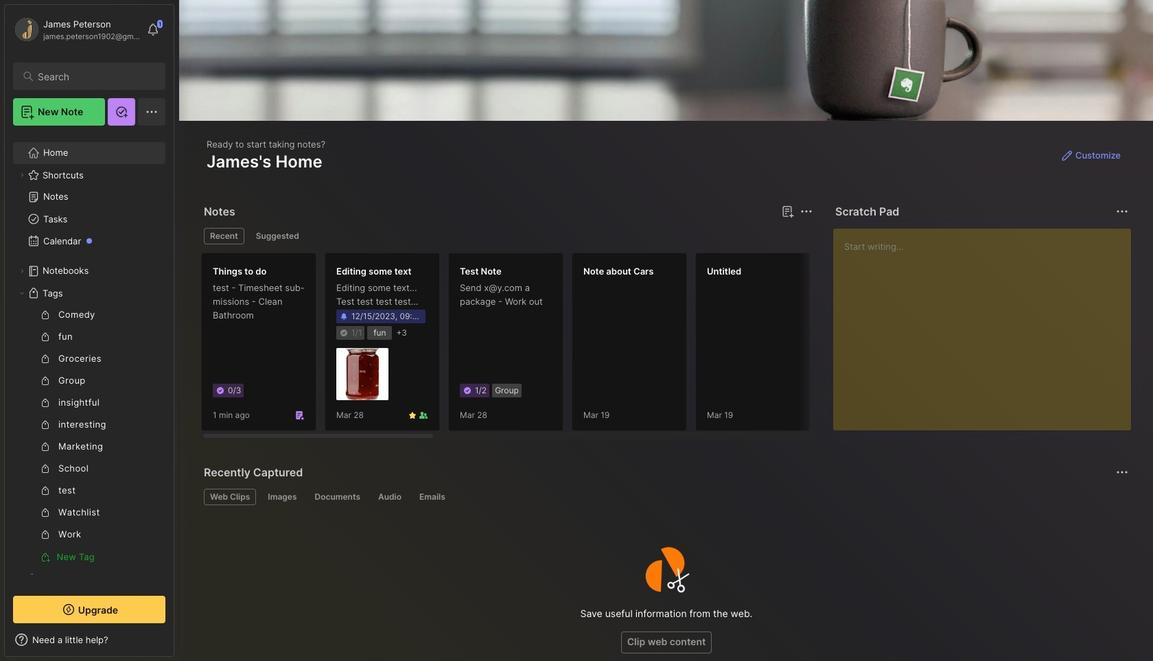 Task type: locate. For each thing, give the bounding box(es) containing it.
1 vertical spatial more actions image
[[1115, 464, 1131, 481]]

tree
[[5, 134, 174, 620]]

row group
[[201, 253, 1154, 440]]

More actions field
[[797, 202, 817, 221], [1113, 202, 1133, 221], [1113, 463, 1133, 482]]

0 horizontal spatial more actions image
[[799, 203, 815, 220]]

0 vertical spatial tab list
[[204, 228, 811, 245]]

tab
[[204, 228, 244, 245], [250, 228, 305, 245], [204, 489, 256, 506], [262, 489, 303, 506], [309, 489, 367, 506], [372, 489, 408, 506], [413, 489, 452, 506]]

Search text field
[[38, 70, 153, 83]]

none search field inside main 'element'
[[38, 68, 153, 84]]

group
[[13, 304, 157, 568]]

click to collapse image
[[173, 636, 184, 652]]

thumbnail image
[[337, 348, 389, 401]]

more actions image
[[799, 203, 815, 220], [1115, 464, 1131, 481]]

tab list
[[204, 228, 811, 245], [204, 489, 1127, 506]]

None search field
[[38, 68, 153, 84]]

1 vertical spatial tab list
[[204, 489, 1127, 506]]

expand notebooks image
[[18, 267, 26, 275]]

0 vertical spatial more actions image
[[799, 203, 815, 220]]

Account field
[[13, 16, 140, 43]]

2 tab list from the top
[[204, 489, 1127, 506]]



Task type: vqa. For each thing, say whether or not it's contained in the screenshot.
the "Add tag" IMAGE
no



Task type: describe. For each thing, give the bounding box(es) containing it.
more actions image
[[1115, 203, 1131, 220]]

expand tags image
[[18, 289, 26, 297]]

Start writing… text field
[[845, 229, 1131, 420]]

WHAT'S NEW field
[[5, 629, 174, 651]]

1 horizontal spatial more actions image
[[1115, 464, 1131, 481]]

1 tab list from the top
[[204, 228, 811, 245]]

group inside main 'element'
[[13, 304, 157, 568]]

tree inside main 'element'
[[5, 134, 174, 620]]

main element
[[0, 0, 179, 661]]



